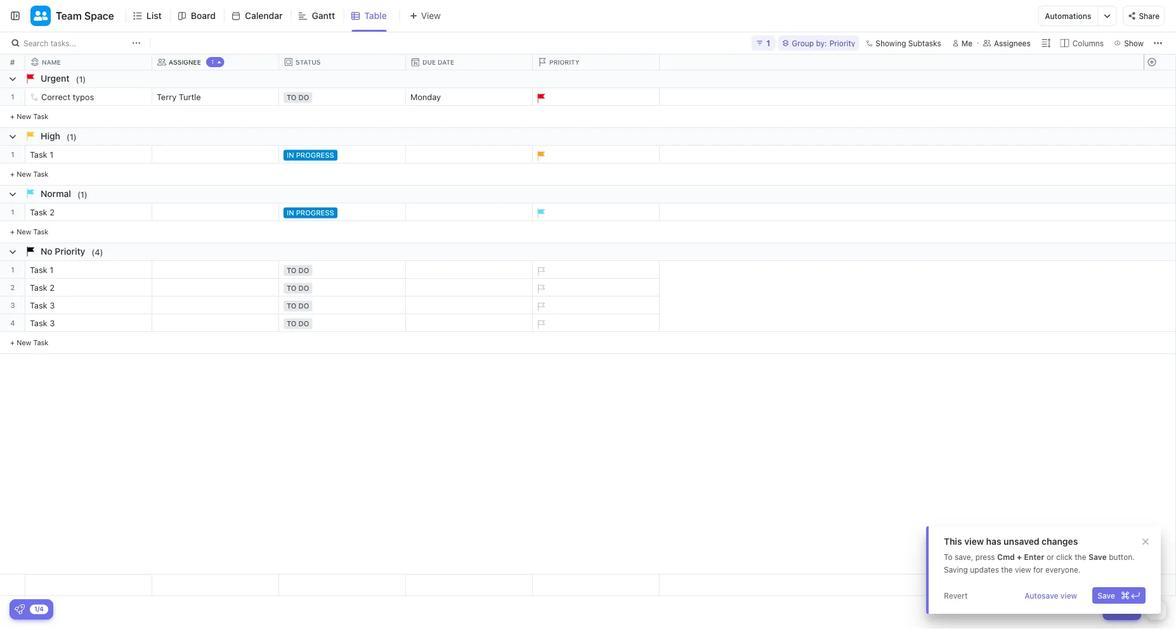 Task type: vqa. For each thing, say whether or not it's contained in the screenshot.
2nd Set priority element from the bottom of the page Set priority image
yes



Task type: describe. For each thing, give the bounding box(es) containing it.
date
[[438, 59, 454, 66]]

has
[[986, 537, 1001, 547]]

save,
[[955, 553, 973, 562]]

2 set priority image from the top
[[531, 298, 550, 317]]

task 2
[[30, 208, 55, 217]]

2 new from the top
[[17, 170, 31, 178]]

status
[[296, 58, 321, 66]]

to do for third set priority image from the top of the page's to do cell
[[287, 320, 309, 328]]

columns
[[1072, 39, 1104, 48]]

1 left task 2
[[11, 208, 14, 216]]

due date column header
[[406, 55, 535, 70]]

‎task 1
[[30, 265, 53, 275]]

2 for task 2
[[50, 208, 55, 217]]

this
[[944, 537, 962, 547]]

3 for third set priority image from the top of the page's to do cell
[[50, 319, 55, 328]]

1 new task from the top
[[17, 112, 48, 121]]

4
[[10, 319, 15, 327]]

press space to select this row. row containing correct typos
[[25, 88, 660, 108]]

assignees button
[[978, 36, 1036, 51]]

press space to select this row. row containing ‎task 1
[[25, 261, 660, 281]]

correct typos
[[41, 92, 94, 102]]

board link
[[191, 0, 221, 32]]

calendar
[[245, 10, 283, 21]]

set priority element for third set priority image from the top of the page's to do cell
[[531, 315, 550, 334]]

onboarding checklist button image
[[15, 605, 25, 615]]

do for 2nd set priority image to do cell
[[298, 302, 309, 311]]

user friends image
[[33, 10, 48, 21]]

in for task 2
[[287, 209, 294, 217]]

0 horizontal spatial the
[[1001, 566, 1013, 575]]

1 1 2 3 1 1 4
[[10, 93, 15, 327]]

team space button
[[51, 2, 114, 30]]

1 left ‎task 1
[[11, 266, 14, 274]]

to for third set priority image from the top of the page's to do cell
[[287, 320, 297, 328]]

to do for to do cell related to set priority icon
[[287, 267, 309, 275]]

by:
[[816, 39, 827, 48]]

1 down 'no'
[[50, 265, 53, 275]]

subtasks
[[908, 39, 941, 48]]

do for to do cell for third set priority image from the bottom of the page
[[298, 284, 309, 293]]

due
[[422, 59, 436, 66]]

gantt
[[312, 10, 335, 21]]

row containing name
[[25, 55, 662, 70]]

status column header
[[279, 55, 409, 70]]

row group containing correct typos
[[25, 70, 660, 355]]

to do cell for set priority icon
[[279, 261, 406, 278]]

3 inside 1 1 2 3 1 1 4
[[10, 301, 15, 310]]

save inside button
[[1098, 592, 1115, 601]]

to do cell for third set priority image from the bottom of the page
[[279, 279, 406, 296]]

no priority
[[41, 246, 85, 257]]

normal
[[41, 189, 71, 199]]

press space to select this row. row containing 2
[[0, 279, 25, 297]]

assignee column header
[[152, 55, 282, 70]]

to do cell for third set priority image from the top of the page
[[279, 315, 406, 332]]

high
[[41, 131, 60, 141]]

board
[[191, 10, 216, 21]]

for
[[1033, 566, 1043, 575]]

press space to select this row. row containing 4
[[0, 315, 25, 332]]

me button
[[947, 36, 978, 51]]

task 1
[[30, 150, 53, 160]]

gantt link
[[312, 0, 340, 32]]

search
[[23, 39, 48, 48]]

to for fifth to do cell from the bottom
[[287, 94, 297, 102]]

click
[[1056, 553, 1073, 562]]

revert button
[[939, 588, 973, 605]]

terry turtle cell
[[152, 88, 279, 105]]

1 button
[[751, 36, 775, 51]]

autosave
[[1025, 592, 1058, 601]]

status button
[[279, 58, 406, 67]]

assignees
[[994, 39, 1031, 48]]

3 new task from the top
[[17, 228, 48, 236]]

+
[[1017, 553, 1022, 562]]

automations
[[1045, 11, 1091, 20]]

group by: priority
[[792, 39, 855, 48]]

correct
[[41, 92, 70, 102]]

me
[[961, 39, 972, 48]]

group
[[792, 39, 814, 48]]

name button
[[25, 58, 152, 67]]

(1) for urgent
[[76, 74, 86, 84]]

calendar link
[[245, 0, 288, 32]]

set priority element for to do cell related to set priority icon
[[531, 262, 550, 281]]

set priority image
[[531, 262, 550, 281]]

space
[[84, 10, 114, 22]]

revert
[[944, 592, 968, 601]]

this view has unsaved changes to save, press cmd + enter or click the save button. saving updates the view for everyone.
[[944, 537, 1135, 575]]

monday
[[410, 92, 441, 102]]

onboarding checklist button element
[[15, 605, 25, 615]]

to do for fifth to do cell from the bottom
[[287, 94, 309, 102]]

name column header
[[25, 55, 155, 70]]

team
[[56, 10, 82, 22]]

row group containing 1 1 2 3 1 1 4
[[0, 70, 25, 355]]

priority button
[[533, 58, 660, 67]]

due date button
[[406, 58, 533, 67]]

list
[[146, 10, 162, 21]]

turtle
[[179, 92, 201, 102]]

name
[[42, 58, 61, 66]]

or
[[1047, 553, 1054, 562]]

Search tasks... text field
[[23, 34, 129, 52]]

1/4
[[34, 606, 44, 613]]

save inside this view has unsaved changes to save, press cmd + enter or click the save button. saving updates the view for everyone.
[[1088, 553, 1107, 562]]

1 set priority image from the top
[[531, 280, 550, 299]]

priority inside group by: priority
[[829, 39, 855, 48]]

‎task for ‎task 2
[[30, 283, 47, 293]]

to for to do cell for third set priority image from the bottom of the page
[[287, 284, 297, 293]]

automations button
[[1039, 6, 1098, 25]]

task 3 for third set priority image from the top of the page's to do cell
[[30, 319, 55, 328]]

assignee
[[169, 58, 201, 66]]

view for autosave
[[1060, 592, 1077, 601]]

to do for to do cell for third set priority image from the bottom of the page
[[287, 284, 309, 293]]

4 new task from the top
[[17, 339, 48, 347]]

view button
[[399, 8, 445, 24]]

table
[[364, 10, 387, 21]]

share button
[[1123, 6, 1165, 26]]

set priority element for 2nd set priority image to do cell
[[531, 298, 550, 317]]

press space to select this row. row containing task 2
[[25, 204, 660, 223]]



Task type: locate. For each thing, give the bounding box(es) containing it.
2 for ‎task 2
[[50, 283, 55, 293]]

4 to do from the top
[[287, 302, 309, 311]]

normal cell
[[0, 186, 1175, 203]]

1 new from the top
[[17, 112, 31, 121]]

share
[[1139, 12, 1160, 20]]

showing subtasks
[[876, 39, 941, 48]]

3 new from the top
[[17, 228, 31, 236]]

(1) up typos
[[76, 74, 86, 84]]

‎task down ‎task 1
[[30, 283, 47, 293]]

2 vertical spatial view
[[1060, 592, 1077, 601]]

button.
[[1109, 553, 1135, 562]]

row group containing urgent
[[0, 70, 1175, 355]]

1 progress from the top
[[296, 151, 334, 160]]

2 vertical spatial priority
[[55, 246, 85, 257]]

1 vertical spatial save
[[1098, 592, 1115, 601]]

show
[[1124, 39, 1144, 48]]

‎task up ‎task 2
[[30, 265, 47, 275]]

(1) inside normal cell
[[77, 190, 87, 199]]

everyone.
[[1045, 566, 1080, 575]]

view up "save,"
[[964, 537, 984, 547]]

1 vertical spatial (1)
[[67, 132, 76, 141]]

‎task for ‎task 1
[[30, 265, 47, 275]]

press space to select this row. row containing 3
[[0, 297, 25, 315]]

5 do from the top
[[298, 320, 309, 328]]

1 do from the top
[[298, 94, 309, 102]]

urgent cell
[[0, 70, 1175, 88]]

urgent
[[41, 73, 69, 84]]

to do cell
[[279, 88, 406, 105], [279, 261, 406, 278], [279, 279, 406, 296], [279, 297, 406, 314], [279, 315, 406, 332]]

task
[[33, 112, 48, 121], [30, 150, 47, 160], [33, 170, 48, 178], [30, 208, 47, 217], [33, 228, 48, 236], [30, 301, 47, 311], [30, 319, 47, 328], [33, 339, 48, 347], [1119, 606, 1136, 615]]

view inside button
[[1060, 592, 1077, 601]]

1 vertical spatial ‎task
[[30, 283, 47, 293]]

unsaved
[[1004, 537, 1039, 547]]

2 in progress cell from the top
[[279, 204, 406, 221]]

new task down task 1 on the left top of page
[[17, 170, 48, 178]]

row
[[25, 55, 662, 70]]

save
[[1088, 553, 1107, 562], [1098, 592, 1115, 601]]

(1)
[[76, 74, 86, 84], [67, 132, 76, 141], [77, 190, 87, 199]]

saving
[[944, 566, 968, 575]]

task 3 down ‎task 2
[[30, 301, 55, 311]]

(1) for high
[[67, 132, 76, 141]]

typos
[[73, 92, 94, 102]]

4 to do cell from the top
[[279, 297, 406, 314]]

tasks...
[[51, 39, 76, 48]]

the right click
[[1075, 553, 1086, 562]]

1
[[766, 38, 770, 48], [211, 59, 214, 65], [11, 93, 14, 101], [50, 150, 53, 160], [11, 150, 14, 159], [11, 208, 14, 216], [50, 265, 53, 275], [11, 266, 14, 274]]

press space to select this row. row
[[0, 88, 25, 106], [25, 88, 660, 108], [1144, 88, 1175, 106], [0, 146, 25, 164], [25, 146, 660, 166], [1144, 146, 1175, 164], [0, 204, 25, 221], [25, 204, 660, 223], [1144, 204, 1175, 221], [0, 261, 25, 279], [25, 261, 660, 281], [1144, 261, 1175, 279], [0, 279, 25, 297], [25, 279, 660, 299], [1144, 279, 1175, 297], [0, 297, 25, 315], [25, 297, 660, 317], [1144, 297, 1175, 315], [0, 315, 25, 332], [25, 315, 660, 334], [1144, 315, 1175, 332], [25, 575, 660, 597], [1144, 575, 1175, 597]]

3 for 2nd set priority image to do cell
[[50, 301, 55, 311]]

grid
[[0, 55, 1176, 597]]

#
[[10, 58, 15, 67]]

do for to do cell related to set priority icon
[[298, 267, 309, 275]]

2 do from the top
[[298, 267, 309, 275]]

(1) inside high cell
[[67, 132, 76, 141]]

in progress
[[287, 151, 334, 160], [287, 209, 334, 217]]

0 vertical spatial task 3
[[30, 301, 55, 311]]

2 to do cell from the top
[[279, 261, 406, 278]]

4 to from the top
[[287, 302, 297, 311]]

(1) right high
[[67, 132, 76, 141]]

progress for 1
[[296, 151, 334, 160]]

2 to do from the top
[[287, 267, 309, 275]]

2 in progress from the top
[[287, 209, 334, 217]]

1 in progress from the top
[[287, 151, 334, 160]]

3 to do from the top
[[287, 284, 309, 293]]

1 horizontal spatial the
[[1075, 553, 1086, 562]]

changes
[[1042, 537, 1078, 547]]

save down button.
[[1098, 592, 1115, 601]]

0 vertical spatial the
[[1075, 553, 1086, 562]]

2 new task from the top
[[17, 170, 48, 178]]

2 horizontal spatial priority
[[829, 39, 855, 48]]

0 vertical spatial priority
[[829, 39, 855, 48]]

monday cell
[[406, 88, 533, 105]]

set priority image
[[531, 280, 550, 299], [531, 298, 550, 317], [531, 315, 550, 334]]

0 vertical spatial view
[[964, 537, 984, 547]]

1 task 3 from the top
[[30, 301, 55, 311]]

1 set priority element from the top
[[531, 262, 550, 281]]

in progress cell
[[279, 146, 406, 163], [279, 204, 406, 221]]

1 vertical spatial view
[[1015, 566, 1031, 575]]

1 vertical spatial in progress cell
[[279, 204, 406, 221]]

5 to do cell from the top
[[279, 315, 406, 332]]

2 left ‎task 2
[[11, 284, 15, 292]]

1 vertical spatial task 3
[[30, 319, 55, 328]]

cmd
[[997, 553, 1015, 562]]

press space to select this row. row containing task 1
[[25, 146, 660, 166]]

2 to from the top
[[287, 267, 297, 275]]

3 to from the top
[[287, 284, 297, 293]]

do for third set priority image from the top of the page's to do cell
[[298, 320, 309, 328]]

0 vertical spatial in
[[287, 151, 294, 160]]

view
[[964, 537, 984, 547], [1015, 566, 1031, 575], [1060, 592, 1077, 601]]

0 vertical spatial save
[[1088, 553, 1107, 562]]

priority right 'no'
[[55, 246, 85, 257]]

4 do from the top
[[298, 302, 309, 311]]

updates
[[970, 566, 999, 575]]

to for 2nd set priority image to do cell
[[287, 302, 297, 311]]

0 vertical spatial (1)
[[76, 74, 86, 84]]

do
[[298, 94, 309, 102], [298, 267, 309, 275], [298, 284, 309, 293], [298, 302, 309, 311], [298, 320, 309, 328]]

1 down high
[[50, 150, 53, 160]]

priority
[[829, 39, 855, 48], [549, 58, 579, 66], [55, 246, 85, 257]]

1 left task 1 on the left top of page
[[11, 150, 14, 159]]

1 vertical spatial the
[[1001, 566, 1013, 575]]

1 down #
[[11, 93, 14, 101]]

2
[[50, 208, 55, 217], [50, 283, 55, 293], [11, 284, 15, 292]]

(4)
[[92, 247, 103, 257]]

task 3 right 4
[[30, 319, 55, 328]]

0 horizontal spatial view
[[964, 537, 984, 547]]

view for this
[[964, 537, 984, 547]]

‎task 2
[[30, 283, 55, 293]]

progress for 2
[[296, 209, 334, 217]]

terry turtle
[[157, 92, 201, 102]]

5 to from the top
[[287, 320, 297, 328]]

in for task 1
[[287, 151, 294, 160]]

in
[[287, 151, 294, 160], [287, 209, 294, 217]]

to do for 2nd set priority image to do cell
[[287, 302, 309, 311]]

the down cmd
[[1001, 566, 1013, 575]]

1 vertical spatial priority
[[549, 58, 579, 66]]

view down +
[[1015, 566, 1031, 575]]

3 do from the top
[[298, 284, 309, 293]]

in progress cell for task 2
[[279, 204, 406, 221]]

priority right by: at top
[[829, 39, 855, 48]]

0 vertical spatial ‎task
[[30, 265, 47, 275]]

2 horizontal spatial view
[[1060, 592, 1077, 601]]

team space
[[56, 10, 114, 22]]

new task up high
[[17, 112, 48, 121]]

showing
[[876, 39, 906, 48]]

terry
[[157, 92, 176, 102]]

in progress cell for task 1
[[279, 146, 406, 163]]

1 horizontal spatial priority
[[549, 58, 579, 66]]

task 3 for 2nd set priority image to do cell
[[30, 301, 55, 311]]

1 to do cell from the top
[[279, 88, 406, 105]]

(1) for normal
[[77, 190, 87, 199]]

1 right assignee
[[211, 59, 214, 65]]

showing subtasks button
[[862, 36, 945, 51]]

progress
[[296, 151, 334, 160], [296, 209, 334, 217]]

1 to from the top
[[287, 94, 297, 102]]

press
[[975, 553, 995, 562]]

in progress for task 2
[[287, 209, 334, 217]]

set priority element
[[531, 262, 550, 281], [531, 280, 550, 299], [531, 298, 550, 317], [531, 315, 550, 334]]

2 down normal on the left top
[[50, 208, 55, 217]]

high cell
[[0, 128, 1175, 145]]

set priority element for to do cell for third set priority image from the bottom of the page
[[531, 280, 550, 299]]

enter
[[1024, 553, 1044, 562]]

cell
[[152, 146, 279, 163], [406, 146, 533, 163], [152, 204, 279, 221], [406, 204, 533, 221], [152, 261, 279, 278], [406, 261, 533, 278], [152, 279, 279, 296], [406, 279, 533, 296], [152, 297, 279, 314], [406, 297, 533, 314], [152, 315, 279, 332], [406, 315, 533, 332]]

due date
[[422, 59, 454, 66]]

to do
[[287, 94, 309, 102], [287, 267, 309, 275], [287, 284, 309, 293], [287, 302, 309, 311], [287, 320, 309, 328]]

4 new from the top
[[17, 339, 31, 347]]

2 ‎task from the top
[[30, 283, 47, 293]]

new task down ‎task 2
[[17, 339, 48, 347]]

columns button
[[1057, 36, 1110, 51]]

priority column header
[[533, 55, 662, 70]]

list link
[[146, 0, 167, 32]]

0 vertical spatial in progress
[[287, 151, 334, 160]]

(1) right normal on the left top
[[77, 190, 87, 199]]

view
[[421, 10, 441, 21]]

autosave view
[[1025, 592, 1077, 601]]

2 task 3 from the top
[[30, 319, 55, 328]]

dropdown menu image
[[406, 575, 532, 596]]

2 inside 1 1 2 3 1 1 4
[[11, 284, 15, 292]]

2 vertical spatial (1)
[[77, 190, 87, 199]]

3 to do cell from the top
[[279, 279, 406, 296]]

save button
[[1092, 588, 1146, 605]]

table link
[[364, 0, 392, 32]]

5 to do from the top
[[287, 320, 309, 328]]

1 vertical spatial progress
[[296, 209, 334, 217]]

new right 1 1 2 3 1 1 4
[[17, 228, 31, 236]]

grid containing urgent
[[0, 55, 1176, 597]]

priority inside no priority 'cell'
[[55, 246, 85, 257]]

2 set priority element from the top
[[531, 280, 550, 299]]

to do cell for 2nd set priority image
[[279, 297, 406, 314]]

new down task 1 on the left top of page
[[17, 170, 31, 178]]

‎task
[[30, 265, 47, 275], [30, 283, 47, 293]]

0 horizontal spatial priority
[[55, 246, 85, 257]]

2 down ‎task 1
[[50, 283, 55, 293]]

view down everyone.
[[1060, 592, 1077, 601]]

1 inside assignee column header
[[211, 59, 214, 65]]

task 3
[[30, 301, 55, 311], [30, 319, 55, 328]]

the
[[1075, 553, 1086, 562], [1001, 566, 1013, 575]]

to for to do cell related to set priority icon
[[287, 267, 297, 275]]

1 vertical spatial in progress
[[287, 209, 334, 217]]

to
[[944, 553, 952, 562]]

4 set priority element from the top
[[531, 315, 550, 334]]

0 vertical spatial progress
[[296, 151, 334, 160]]

2 progress from the top
[[296, 209, 334, 217]]

no priority cell
[[0, 244, 1175, 261]]

1 vertical spatial in
[[287, 209, 294, 217]]

1 in from the top
[[287, 151, 294, 160]]

in progress for task 1
[[287, 151, 334, 160]]

new task down task 2
[[17, 228, 48, 236]]

do for fifth to do cell from the bottom
[[298, 94, 309, 102]]

show button
[[1110, 36, 1148, 51]]

0 vertical spatial in progress cell
[[279, 146, 406, 163]]

new task
[[17, 112, 48, 121], [17, 170, 48, 178], [17, 228, 48, 236], [17, 339, 48, 347]]

no
[[41, 246, 52, 257]]

new down ‎task 2
[[17, 339, 31, 347]]

1 ‎task from the top
[[30, 265, 47, 275]]

autosave view button
[[1019, 588, 1082, 605]]

priority up urgent cell
[[549, 58, 579, 66]]

3 set priority element from the top
[[531, 298, 550, 317]]

1 inside dropdown button
[[766, 38, 770, 48]]

1 horizontal spatial view
[[1015, 566, 1031, 575]]

search tasks...
[[23, 39, 76, 48]]

(1) inside urgent cell
[[76, 74, 86, 84]]

save left button.
[[1088, 553, 1107, 562]]

1 left 'group'
[[766, 38, 770, 48]]

row group
[[0, 70, 25, 355], [0, 70, 1175, 355], [25, 70, 660, 355], [1144, 70, 1175, 355]]

3 set priority image from the top
[[531, 315, 550, 334]]

priority inside the priority dropdown button
[[549, 58, 579, 66]]

3
[[50, 301, 55, 311], [10, 301, 15, 310], [50, 319, 55, 328]]

press space to select this row. row containing ‎task 2
[[25, 279, 660, 299]]

1 in progress cell from the top
[[279, 146, 406, 163]]

1 to do from the top
[[287, 94, 309, 102]]

2 in from the top
[[287, 209, 294, 217]]

new up task 1 on the left top of page
[[17, 112, 31, 121]]



